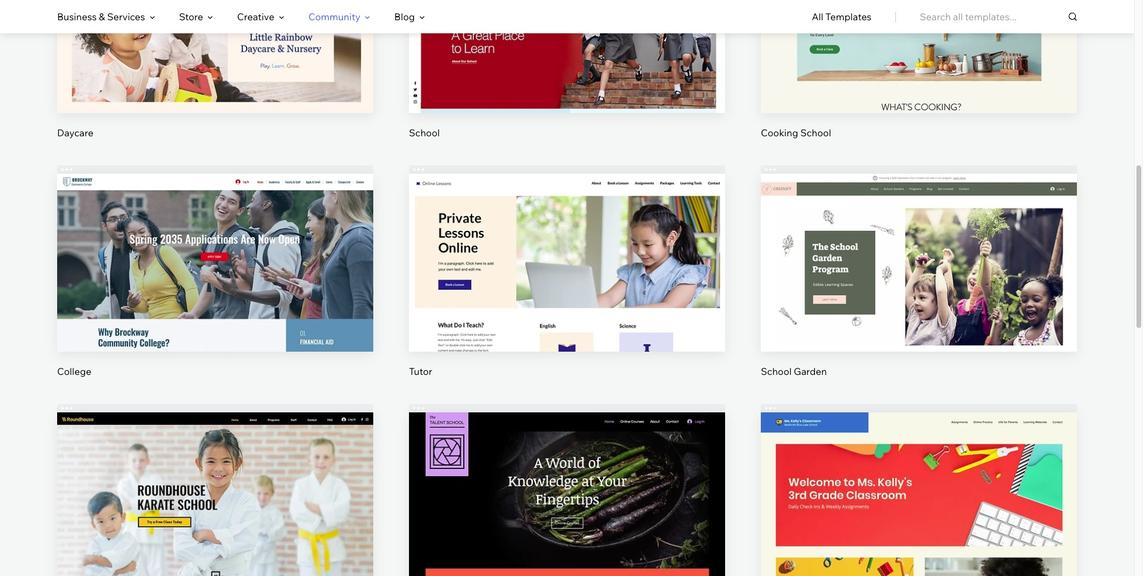 Task type: describe. For each thing, give the bounding box(es) containing it.
community
[[308, 11, 360, 23]]

blog
[[394, 11, 415, 23]]

services
[[107, 11, 145, 23]]

view inside cooking school group
[[908, 41, 930, 53]]

templates
[[825, 11, 872, 23]]

view inside daycare group
[[204, 41, 226, 53]]

cooking
[[761, 127, 798, 139]]

view for education website templates - school garden image
[[908, 280, 930, 292]]

edit button for education website templates - college image
[[187, 231, 244, 259]]

education website templates - online course platform image
[[409, 413, 725, 576]]

edit for education website templates - school garden image
[[910, 239, 928, 251]]

cooking school group
[[761, 0, 1077, 140]]

store
[[179, 11, 203, 23]]

view inside 'school' group
[[556, 41, 578, 53]]

education website templates - martial arts school image
[[57, 413, 373, 576]]

creative
[[237, 11, 274, 23]]

view button for edit button within the college group
[[187, 271, 244, 300]]

edit button for education website templates - tutor image
[[539, 231, 595, 259]]

Search search field
[[920, 0, 1077, 33]]

view button for edit button related to education website templates - classroom image
[[891, 510, 947, 538]]

view button for education website templates - martial arts school image in the bottom left of the page's edit button
[[187, 510, 244, 538]]

edit for education website templates - tutor image
[[558, 239, 576, 251]]

tutor group
[[409, 166, 725, 378]]

all templates
[[812, 11, 872, 23]]

view button for edit button for education website templates - online course platform image
[[539, 510, 595, 538]]

view for education website templates - classroom image
[[908, 518, 930, 530]]

view button inside daycare group
[[187, 33, 244, 61]]

view button for edit button within the "tutor" group
[[539, 271, 595, 300]]

edit for education website templates - martial arts school image in the bottom left of the page
[[206, 478, 224, 490]]

view for education website templates - martial arts school image in the bottom left of the page
[[204, 518, 226, 530]]

education website templates - daycare image
[[57, 0, 373, 113]]

education website templates - tutor image
[[409, 174, 725, 352]]

education website templates - school garden image
[[761, 174, 1077, 352]]

daycare group
[[57, 0, 373, 140]]

school garden
[[761, 366, 827, 378]]

school for school
[[409, 127, 440, 139]]

garden
[[794, 366, 827, 378]]

school inside group
[[800, 127, 831, 139]]



Task type: locate. For each thing, give the bounding box(es) containing it.
view inside college group
[[204, 280, 226, 292]]

edit button inside school garden group
[[891, 231, 947, 259]]

education website templates - college image
[[57, 174, 373, 352]]

edit button inside "tutor" group
[[539, 231, 595, 259]]

view button
[[187, 33, 244, 61], [539, 33, 595, 61], [891, 33, 947, 61], [187, 271, 244, 300], [539, 271, 595, 300], [891, 271, 947, 300], [187, 510, 244, 538], [539, 510, 595, 538], [891, 510, 947, 538]]

view button inside "tutor" group
[[539, 271, 595, 300]]

education website templates - classroom image
[[761, 413, 1077, 576]]

view button for edit button inside school garden group
[[891, 271, 947, 300]]

edit inside college group
[[206, 239, 224, 251]]

edit for education website templates - college image
[[206, 239, 224, 251]]

business
[[57, 11, 97, 23]]

school garden group
[[761, 166, 1077, 378]]

view
[[204, 41, 226, 53], [556, 41, 578, 53], [908, 41, 930, 53], [204, 280, 226, 292], [556, 280, 578, 292], [908, 280, 930, 292], [204, 518, 226, 530], [556, 518, 578, 530], [908, 518, 930, 530]]

edit button inside college group
[[187, 231, 244, 259]]

edit for education website templates - online course platform image
[[558, 478, 576, 490]]

edit inside "tutor" group
[[558, 239, 576, 251]]

1 horizontal spatial school
[[761, 366, 792, 378]]

all templates link
[[812, 1, 872, 33]]

college group
[[57, 166, 373, 378]]

categories. use the left and right arrow keys to navigate the menu element
[[0, 0, 1134, 33]]

all
[[812, 11, 823, 23]]

edit button for education website templates - online course platform image
[[539, 469, 595, 498]]

edit inside school garden group
[[910, 239, 928, 251]]

college
[[57, 366, 91, 378]]

school for school garden
[[761, 366, 792, 378]]

None search field
[[920, 0, 1077, 33]]

edit button for education website templates - school garden image
[[891, 231, 947, 259]]

edit
[[206, 239, 224, 251], [558, 239, 576, 251], [910, 239, 928, 251], [206, 478, 224, 490], [558, 478, 576, 490], [910, 478, 928, 490]]

school group
[[409, 0, 725, 140]]

edit button for education website templates - martial arts school image in the bottom left of the page
[[187, 469, 244, 498]]

view for education website templates - tutor image
[[556, 280, 578, 292]]

education website templates - cooking school image
[[761, 0, 1077, 113]]

view button inside school garden group
[[891, 271, 947, 300]]

view button inside 'school' group
[[539, 33, 595, 61]]

view inside "tutor" group
[[556, 280, 578, 292]]

2 horizontal spatial school
[[800, 127, 831, 139]]

categories by subject element
[[57, 1, 425, 33]]

view button inside college group
[[187, 271, 244, 300]]

0 horizontal spatial school
[[409, 127, 440, 139]]

&
[[99, 11, 105, 23]]

view button inside cooking school group
[[891, 33, 947, 61]]

view inside school garden group
[[908, 280, 930, 292]]

cooking school
[[761, 127, 831, 139]]

school
[[409, 127, 440, 139], [800, 127, 831, 139], [761, 366, 792, 378]]

view for education website templates - online course platform image
[[556, 518, 578, 530]]

tutor
[[409, 366, 432, 378]]

education website templates - school image
[[409, 0, 725, 113]]

edit for education website templates - classroom image
[[910, 478, 928, 490]]

daycare
[[57, 127, 93, 139]]

view for education website templates - college image
[[204, 280, 226, 292]]

business & services
[[57, 11, 145, 23]]

edit button for education website templates - classroom image
[[891, 469, 947, 498]]

edit button
[[187, 231, 244, 259], [539, 231, 595, 259], [891, 231, 947, 259], [187, 469, 244, 498], [539, 469, 595, 498], [891, 469, 947, 498]]



Task type: vqa. For each thing, say whether or not it's contained in the screenshot.
you've
no



